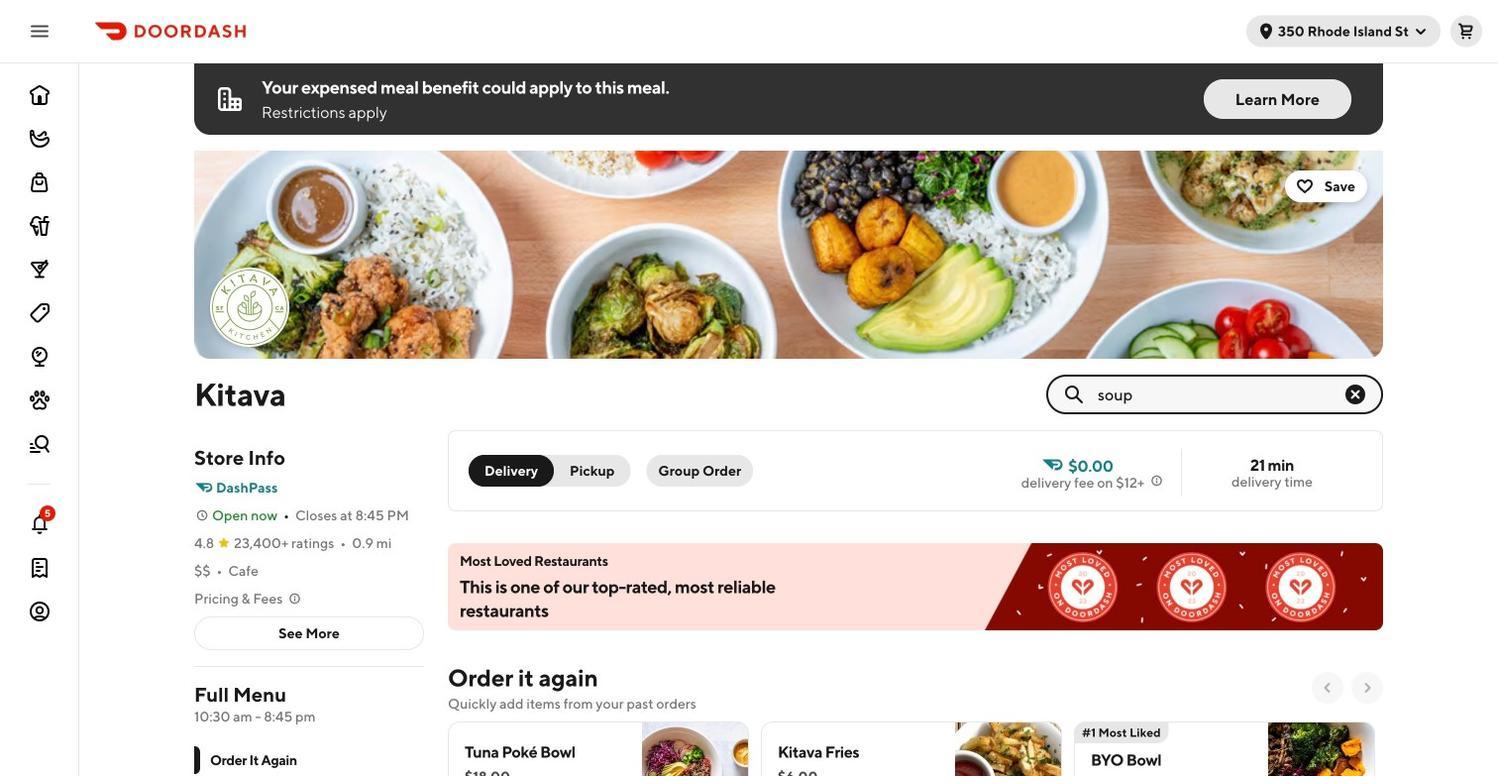 Task type: locate. For each thing, give the bounding box(es) containing it.
kitava image
[[194, 151, 1384, 359], [212, 270, 287, 345]]

0 items, open order cart image
[[1459, 23, 1475, 39]]

None radio
[[469, 455, 554, 487]]

previous button of carousel image
[[1320, 680, 1336, 696]]

heading
[[448, 662, 598, 694]]

open menu image
[[28, 19, 52, 43]]

None radio
[[542, 455, 631, 487]]



Task type: vqa. For each thing, say whether or not it's contained in the screenshot.
'NyQuil LiquiCaps' button at top
no



Task type: describe. For each thing, give the bounding box(es) containing it.
Item Search search field
[[1098, 384, 1344, 405]]

order methods option group
[[469, 455, 631, 487]]

next button of carousel image
[[1360, 680, 1376, 696]]



